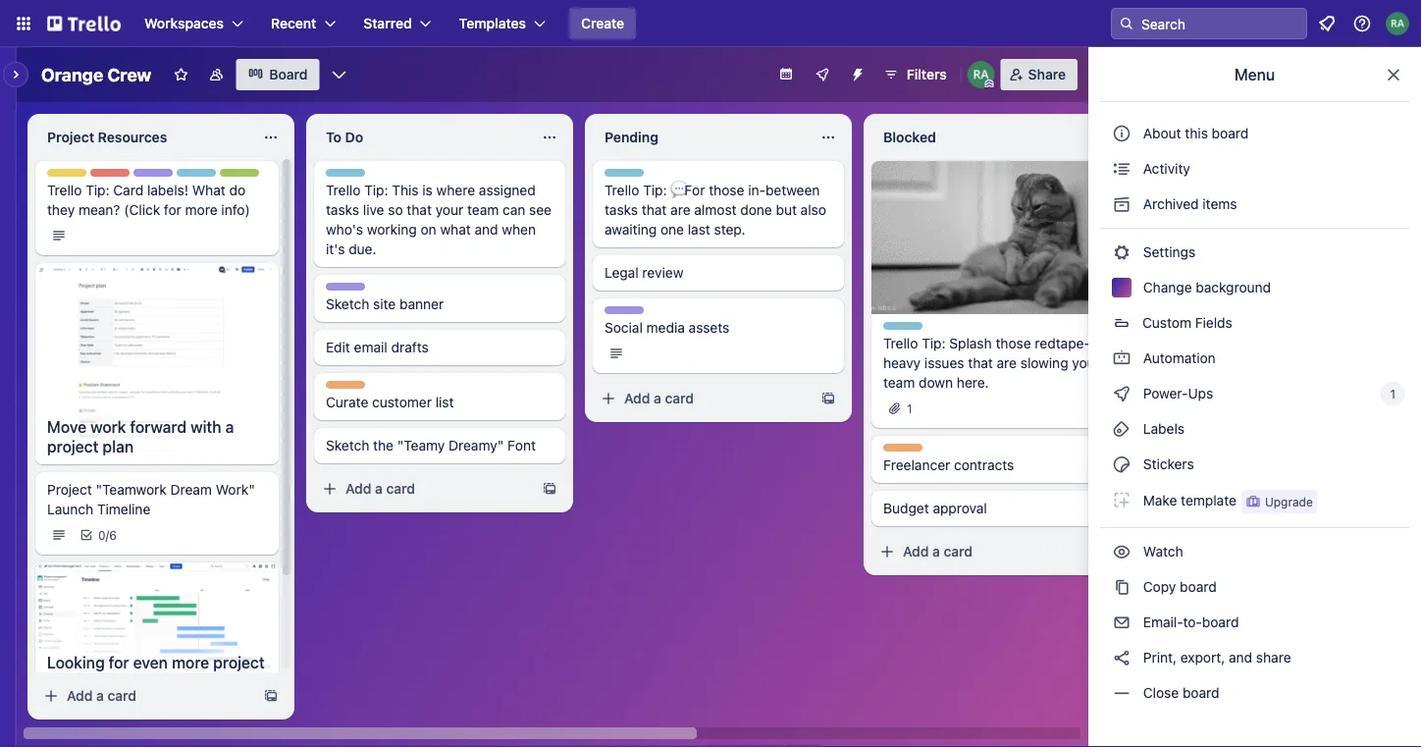 Task type: describe. For each thing, give the bounding box(es) containing it.
approval
[[933, 500, 988, 516]]

contracts
[[954, 457, 1015, 473]]

mean?
[[79, 202, 120, 218]]

/
[[106, 528, 109, 542]]

share
[[1029, 66, 1066, 82]]

sm image for activity
[[1112, 159, 1132, 179]]

labels!
[[147, 182, 189, 198]]

dream
[[170, 482, 212, 498]]

awaiting
[[605, 221, 657, 238]]

sm image for archived items
[[1112, 194, 1132, 214]]

assets
[[689, 320, 730, 336]]

tasks for that
[[605, 202, 638, 218]]

working
[[367, 221, 417, 238]]

(click
[[124, 202, 160, 218]]

6
[[109, 528, 117, 542]]

edit email drafts
[[326, 339, 429, 355]]

this member is an admin of this board. image
[[986, 80, 994, 88]]

project inside looking for even more project management features?
[[213, 653, 265, 672]]

project resources
[[47, 129, 167, 145]]

info)
[[221, 202, 250, 218]]

trello tip: card labels! what do they mean? (click for more info)
[[47, 182, 250, 218]]

review
[[643, 265, 684, 281]]

project "teamwork dream work" launch timeline link
[[47, 480, 267, 519]]

ruby anderson (rubyanderson7) image
[[1386, 12, 1410, 35]]

power ups image
[[815, 67, 830, 82]]

team for assigned
[[467, 202, 499, 218]]

work"
[[216, 482, 255, 498]]

what
[[440, 221, 471, 238]]

upgrade button
[[1242, 490, 1318, 514]]

slowing
[[1021, 355, 1069, 371]]

team for social
[[647, 307, 678, 321]]

add a card for trello tip: 💬for those in-between tasks that are almost done but also awaiting one last step.
[[624, 390, 694, 406]]

ups
[[1189, 385, 1214, 402]]

priority design team
[[90, 170, 207, 184]]

activity
[[1140, 161, 1191, 177]]

close
[[1144, 685, 1179, 701]]

card for trello tip: card labels! what do they mean? (click for more info)
[[108, 688, 137, 704]]

primary element
[[0, 0, 1422, 47]]

1 horizontal spatial 1
[[1391, 387, 1396, 401]]

watch link
[[1101, 536, 1410, 568]]

Pending text field
[[593, 122, 809, 153]]

automation image
[[842, 59, 870, 86]]

labels link
[[1101, 413, 1410, 445]]

more inside looking for even more project management features?
[[172, 653, 209, 672]]

crew
[[107, 64, 152, 85]]

starred
[[364, 15, 412, 31]]

customize views image
[[329, 65, 349, 84]]

Blocked text field
[[872, 122, 1088, 153]]

project for project "teamwork dream work" launch timeline
[[47, 482, 92, 498]]

trello tip: 💬for those in-between tasks that are almost done but also awaiting one last step. link
[[605, 181, 833, 240]]

almost
[[695, 202, 737, 218]]

board link
[[236, 59, 320, 90]]

settings link
[[1101, 237, 1410, 268]]

freelancer contracts link
[[884, 456, 1111, 475]]

due.
[[349, 241, 377, 257]]

color: purple, title: "design team" element for social media assets
[[605, 306, 678, 321]]

add a card button for trello tip: card labels! what do they mean? (click for more info)
[[35, 680, 255, 712]]

to-
[[1184, 614, 1203, 630]]

add a card for trello tip: this is where assigned tasks live so that your team can see who's working on what and when it's due.
[[346, 481, 415, 497]]

design for social
[[605, 307, 644, 321]]

for inside trello tip: card labels! what do they mean? (click for more info)
[[164, 202, 182, 218]]

banner
[[400, 296, 444, 312]]

custom fields button
[[1101, 307, 1410, 339]]

move work forward with a project plan link
[[35, 409, 279, 464]]

in-
[[748, 182, 766, 198]]

0 notifications image
[[1316, 12, 1339, 35]]

Search field
[[1135, 9, 1307, 38]]

looking for even more project management features?
[[47, 653, 265, 691]]

a for trello tip: card labels! what do they mean? (click for more info)
[[96, 688, 104, 704]]

workspaces button
[[133, 8, 255, 39]]

color: yellow, title: "copy request" element
[[47, 169, 86, 177]]

0 vertical spatial color: purple, title: "design team" element
[[134, 169, 207, 184]]

move work forward with a project plan
[[47, 418, 234, 456]]

but
[[776, 202, 797, 218]]

workspace visible image
[[208, 67, 224, 82]]

site
[[373, 296, 396, 312]]

even
[[133, 653, 168, 672]]

power-ups
[[1140, 385, 1218, 402]]

tip: for this
[[364, 182, 388, 198]]

tip: for splash
[[922, 335, 946, 351]]

calendar power-up image
[[778, 66, 794, 81]]

archived items link
[[1101, 189, 1410, 220]]

sm image for copy board
[[1112, 577, 1132, 597]]

automation
[[1140, 350, 1216, 366]]

media
[[647, 320, 685, 336]]

live
[[363, 202, 384, 218]]

color: sky, title: "trello tip" element for trello tip: this is where assigned tasks live so that your team can see who's working on what and when it's due.
[[326, 169, 379, 184]]

change background link
[[1101, 272, 1410, 303]]

also
[[801, 202, 827, 218]]

templates button
[[447, 8, 558, 39]]

blocked
[[884, 129, 937, 145]]

sm image for close board
[[1112, 683, 1132, 703]]

color: lime, title: "halp" element
[[220, 169, 259, 184]]

sketch site banner link
[[326, 295, 554, 314]]

project inside the 'move work forward with a project plan'
[[47, 437, 99, 456]]

0 / 6
[[98, 528, 117, 542]]

sketch inside design team sketch site banner
[[326, 296, 370, 312]]

orange crew
[[41, 64, 152, 85]]

sm image for labels
[[1112, 419, 1132, 439]]

sm image for automation
[[1112, 349, 1132, 368]]

create from template… image for trello tip: card labels! what do they mean? (click for more info)
[[263, 688, 279, 704]]

template
[[1181, 492, 1237, 508]]

💬for
[[671, 182, 705, 198]]

is
[[423, 182, 433, 198]]

0 horizontal spatial design
[[134, 170, 173, 184]]

budget approval
[[884, 500, 988, 516]]

board down export,
[[1183, 685, 1220, 701]]

design for sketch
[[326, 284, 365, 298]]

email
[[354, 339, 388, 355]]

last
[[688, 221, 711, 238]]

card
[[113, 182, 144, 198]]

sm image for settings
[[1112, 243, 1132, 262]]

do
[[229, 182, 246, 198]]

create
[[581, 15, 625, 31]]

trello tip trello tip: 💬for those in-between tasks that are almost done but also awaiting one last step.
[[605, 170, 827, 238]]

drafts
[[391, 339, 429, 355]]

freelancer
[[884, 457, 951, 473]]

list
[[436, 394, 454, 410]]

card for trello tip: 💬for those in-between tasks that are almost done but also awaiting one last step.
[[665, 390, 694, 406]]

power-
[[1144, 385, 1189, 402]]

share
[[1257, 650, 1292, 666]]

card down approval
[[944, 543, 973, 560]]

filters
[[907, 66, 947, 82]]

edit
[[326, 339, 350, 355]]

tip for this
[[361, 170, 379, 184]]

project for project resources
[[47, 129, 94, 145]]

fields
[[1196, 315, 1233, 331]]

recent button
[[259, 8, 348, 39]]

where
[[437, 182, 475, 198]]

a down budget approval
[[933, 543, 941, 560]]



Task type: vqa. For each thing, say whether or not it's contained in the screenshot.
CLOSE POPOVER ICON
no



Task type: locate. For each thing, give the bounding box(es) containing it.
tip: inside trello tip: card labels! what do they mean? (click for more info)
[[86, 182, 109, 198]]

0 vertical spatial sketch
[[326, 296, 370, 312]]

4 sm image from the top
[[1112, 455, 1132, 474]]

about this board button
[[1101, 118, 1410, 149]]

between
[[766, 182, 820, 198]]

back to home image
[[47, 8, 121, 39]]

add a card down budget approval
[[903, 543, 973, 560]]

team
[[467, 202, 499, 218], [884, 375, 915, 391]]

star or unstar board image
[[173, 67, 189, 82]]

those inside trello tip trello tip: 💬for those in-between tasks that are almost done but also awaiting one last step.
[[709, 182, 745, 198]]

add down social
[[624, 390, 650, 406]]

tip for 💬for
[[640, 170, 658, 184]]

copy board
[[1140, 579, 1217, 595]]

0
[[98, 528, 106, 542]]

team inside trello tip trello tip: this is where assigned tasks live so that your team can see who's working on what and when it's due.
[[467, 202, 499, 218]]

sm image
[[1112, 159, 1132, 179], [1112, 243, 1132, 262], [1112, 419, 1132, 439], [1112, 490, 1132, 510], [1112, 577, 1132, 597], [1112, 683, 1132, 703]]

trello tip: splash those redtape- heavy issues that are slowing your team down here. link
[[884, 334, 1111, 393]]

work
[[90, 418, 126, 436]]

legal review
[[605, 265, 684, 281]]

tip: up mean?
[[86, 182, 109, 198]]

0 horizontal spatial your
[[436, 202, 464, 218]]

1 horizontal spatial color: purple, title: "design team" element
[[326, 283, 399, 298]]

0 horizontal spatial those
[[709, 182, 745, 198]]

team
[[176, 170, 207, 184], [369, 284, 399, 298], [647, 307, 678, 321]]

0 horizontal spatial for
[[109, 653, 129, 672]]

color: orange, title: "one more step" element up the freelancer
[[884, 444, 923, 452]]

that for tasks
[[642, 202, 667, 218]]

those up almost
[[709, 182, 745, 198]]

are inside trello tip trello tip: 💬for those in-between tasks that are almost done but also awaiting one last step.
[[671, 202, 691, 218]]

card down media
[[665, 390, 694, 406]]

and right what
[[475, 221, 498, 238]]

add
[[624, 390, 650, 406], [346, 481, 372, 497], [903, 543, 929, 560], [67, 688, 93, 704]]

sm image for power-ups
[[1112, 384, 1132, 404]]

tasks for live
[[326, 202, 359, 218]]

sm image left stickers
[[1112, 455, 1132, 474]]

project up "color: yellow, title: "copy request"" element
[[47, 129, 94, 145]]

Board name text field
[[31, 59, 161, 90]]

team inside trello tip trello tip: splash those redtape- heavy issues that are slowing your team down here.
[[884, 375, 915, 391]]

0 vertical spatial color: orange, title: "one more step" element
[[326, 381, 365, 389]]

your up what
[[436, 202, 464, 218]]

color: purple, title: "design team" element
[[134, 169, 207, 184], [326, 283, 399, 298], [605, 306, 678, 321]]

sm image inside stickers link
[[1112, 455, 1132, 474]]

tasks up who's at the top left
[[326, 202, 359, 218]]

tasks up awaiting
[[605, 202, 638, 218]]

color: orange, title: "one more step" element up curate
[[326, 381, 365, 389]]

tasks inside trello tip trello tip: 💬for those in-between tasks that are almost done but also awaiting one last step.
[[605, 202, 638, 218]]

6 sm image from the top
[[1112, 683, 1132, 703]]

trello inside trello tip: card labels! what do they mean? (click for more info)
[[47, 182, 82, 198]]

0 horizontal spatial color: orange, title: "one more step" element
[[326, 381, 365, 389]]

this
[[1186, 125, 1209, 141]]

resources
[[98, 129, 167, 145]]

team left can
[[467, 202, 499, 218]]

1 horizontal spatial tasks
[[605, 202, 638, 218]]

sm image left labels in the right of the page
[[1112, 419, 1132, 439]]

sm image inside the archived items link
[[1112, 194, 1132, 214]]

tip for splash
[[919, 323, 936, 337]]

1 vertical spatial project
[[213, 653, 265, 672]]

design
[[134, 170, 173, 184], [326, 284, 365, 298], [605, 307, 644, 321]]

2 sm image from the top
[[1112, 243, 1132, 262]]

color: sky, title: "trello tip" element
[[177, 169, 229, 184], [326, 169, 379, 184], [605, 169, 658, 184], [884, 322, 936, 337]]

1 tasks from the left
[[326, 202, 359, 218]]

those
[[709, 182, 745, 198], [996, 335, 1032, 351]]

Project Resources text field
[[35, 122, 251, 153]]

when
[[502, 221, 536, 238]]

board inside button
[[1212, 125, 1249, 141]]

sm image left activity
[[1112, 159, 1132, 179]]

project
[[47, 437, 99, 456], [213, 653, 265, 672]]

1 horizontal spatial your
[[1073, 355, 1101, 371]]

the
[[373, 437, 394, 454]]

a down media
[[654, 390, 662, 406]]

add for trello tip: 💬for those in-between tasks that are almost done but also awaiting one last step.
[[624, 390, 650, 406]]

sketch left the at the left bottom
[[326, 437, 370, 454]]

a down the at the left bottom
[[375, 481, 383, 497]]

tip: for 💬for
[[643, 182, 667, 198]]

add a card button down even at the left bottom of page
[[35, 680, 255, 712]]

color: purple, title: "design team" element for sketch site banner
[[326, 283, 399, 298]]

those for almost
[[709, 182, 745, 198]]

trello tip trello tip: splash those redtape- heavy issues that are slowing your team down here.
[[884, 323, 1101, 391]]

that inside trello tip trello tip: this is where assigned tasks live so that your team can see who's working on what and when it's due.
[[407, 202, 432, 218]]

To Do text field
[[314, 122, 530, 153]]

for down the labels! at the top
[[164, 202, 182, 218]]

those inside trello tip trello tip: splash those redtape- heavy issues that are slowing your team down here.
[[996, 335, 1032, 351]]

sm image for watch
[[1112, 542, 1132, 562]]

sm image
[[1112, 194, 1132, 214], [1112, 349, 1132, 368], [1112, 384, 1132, 404], [1112, 455, 1132, 474], [1112, 542, 1132, 562], [1112, 613, 1132, 632], [1112, 648, 1132, 668]]

board up print, export, and share
[[1203, 614, 1240, 630]]

step.
[[714, 221, 746, 238]]

tip: up "issues"
[[922, 335, 946, 351]]

search image
[[1119, 16, 1135, 31]]

those up slowing
[[996, 335, 1032, 351]]

sm image left print, on the right
[[1112, 648, 1132, 668]]

halp
[[220, 170, 246, 184]]

sm image left make
[[1112, 490, 1132, 510]]

filters button
[[878, 59, 953, 90]]

card down the at the left bottom
[[386, 481, 415, 497]]

tasks inside trello tip trello tip: this is where assigned tasks live so that your team can see who's working on what and when it's due.
[[326, 202, 359, 218]]

1 horizontal spatial and
[[1229, 650, 1253, 666]]

priority
[[90, 170, 132, 184]]

1 horizontal spatial are
[[997, 355, 1017, 371]]

1 vertical spatial those
[[996, 335, 1032, 351]]

color: sky, title: "trello tip" element for trello tip: 💬for those in-between tasks that are almost done but also awaiting one last step.
[[605, 169, 658, 184]]

your inside trello tip trello tip: splash those redtape- heavy issues that are slowing your team down here.
[[1073, 355, 1101, 371]]

0 horizontal spatial and
[[475, 221, 498, 238]]

tip inside trello tip trello tip: 💬for those in-between tasks that are almost done but also awaiting one last step.
[[640, 170, 658, 184]]

move
[[47, 418, 87, 436]]

create from template… image
[[542, 481, 558, 497], [263, 688, 279, 704]]

color: orange, title: "one more step" element for freelancer
[[884, 444, 923, 452]]

1 sm image from the top
[[1112, 159, 1132, 179]]

6 sm image from the top
[[1112, 613, 1132, 632]]

0 vertical spatial create from template… image
[[542, 481, 558, 497]]

color: orange, title: "one more step" element
[[326, 381, 365, 389], [884, 444, 923, 452]]

make
[[1144, 492, 1178, 508]]

sm image inside the automation link
[[1112, 349, 1132, 368]]

2 horizontal spatial that
[[968, 355, 993, 371]]

sm image for email-to-board
[[1112, 613, 1132, 632]]

a inside the 'move work forward with a project plan'
[[225, 418, 234, 436]]

create from template… image
[[821, 391, 837, 406]]

add a card button down "teamy
[[314, 473, 534, 505]]

sketch
[[326, 296, 370, 312], [326, 437, 370, 454]]

more down what
[[185, 202, 218, 218]]

that for issues
[[968, 355, 993, 371]]

sm image inside close board link
[[1112, 683, 1132, 703]]

do
[[345, 129, 363, 145]]

0 horizontal spatial are
[[671, 202, 691, 218]]

that up one
[[642, 202, 667, 218]]

archived items
[[1140, 196, 1238, 212]]

5 sm image from the top
[[1112, 542, 1132, 562]]

color: orange, title: "one more step" element for curate
[[326, 381, 365, 389]]

0 horizontal spatial tasks
[[326, 202, 359, 218]]

sm image left watch
[[1112, 542, 1132, 562]]

tip: inside trello tip trello tip: splash those redtape- heavy issues that are slowing your team down here.
[[922, 335, 946, 351]]

export,
[[1181, 650, 1226, 666]]

1 vertical spatial create from template… image
[[263, 688, 279, 704]]

1 horizontal spatial design
[[326, 284, 365, 298]]

1 horizontal spatial color: orange, title: "one more step" element
[[884, 444, 923, 452]]

and inside trello tip trello tip: this is where assigned tasks live so that your team can see who's working on what and when it's due.
[[475, 221, 498, 238]]

sm image left archived
[[1112, 194, 1132, 214]]

add down sketch the "teamy dreamy" font
[[346, 481, 372, 497]]

sm image for print, export, and share
[[1112, 648, 1132, 668]]

sketch left site
[[326, 296, 370, 312]]

project inside text field
[[47, 129, 94, 145]]

add a card down the at the left bottom
[[346, 481, 415, 497]]

0 horizontal spatial that
[[407, 202, 432, 218]]

1 vertical spatial color: purple, title: "design team" element
[[326, 283, 399, 298]]

can
[[503, 202, 526, 218]]

archived
[[1144, 196, 1199, 212]]

tip: left 💬for in the top left of the page
[[643, 182, 667, 198]]

color: red, title: "priority" element
[[90, 169, 132, 184]]

add a card button for trello tip: this is where assigned tasks live so that your team can see who's working on what and when it's due.
[[314, 473, 534, 505]]

budget approval link
[[884, 499, 1111, 518]]

board
[[269, 66, 308, 82]]

custom
[[1143, 315, 1192, 331]]

tip inside trello tip trello tip: splash those redtape- heavy issues that are slowing your team down here.
[[919, 323, 936, 337]]

0 horizontal spatial project
[[47, 437, 99, 456]]

are for almost
[[671, 202, 691, 218]]

looking for even more project management features? link
[[35, 645, 279, 700]]

5 sm image from the top
[[1112, 577, 1132, 597]]

2 vertical spatial design
[[605, 307, 644, 321]]

1 sketch from the top
[[326, 296, 370, 312]]

change
[[1144, 279, 1193, 296]]

team left banner
[[369, 284, 399, 298]]

2 vertical spatial color: purple, title: "design team" element
[[605, 306, 678, 321]]

2 horizontal spatial design
[[605, 307, 644, 321]]

0 horizontal spatial 1
[[907, 402, 913, 415]]

1 sm image from the top
[[1112, 194, 1132, 214]]

sm image inside activity link
[[1112, 159, 1132, 179]]

add down looking in the bottom of the page
[[67, 688, 93, 704]]

team for heavy
[[884, 375, 915, 391]]

add a card button down assets
[[593, 383, 813, 414]]

your inside trello tip trello tip: this is where assigned tasks live so that your team can see who's working on what and when it's due.
[[436, 202, 464, 218]]

watch
[[1140, 543, 1188, 560]]

team left halp
[[176, 170, 207, 184]]

0 horizontal spatial team
[[176, 170, 207, 184]]

your down redtape-
[[1073, 355, 1101, 371]]

1 vertical spatial for
[[109, 653, 129, 672]]

redtape-
[[1035, 335, 1091, 351]]

0 vertical spatial design
[[134, 170, 173, 184]]

add a card down media
[[624, 390, 694, 406]]

social
[[605, 320, 643, 336]]

a for trello tip: 💬for those in-between tasks that are almost done but also awaiting one last step.
[[654, 390, 662, 406]]

tip: inside trello tip trello tip: 💬for those in-between tasks that are almost done but also awaiting one last step.
[[643, 182, 667, 198]]

1 vertical spatial project
[[47, 482, 92, 498]]

project "teamwork dream work" launch timeline
[[47, 482, 255, 517]]

copy board link
[[1101, 571, 1410, 603]]

sm image left the close
[[1112, 683, 1132, 703]]

issues
[[925, 355, 965, 371]]

0 vertical spatial for
[[164, 202, 182, 218]]

workspaces
[[144, 15, 224, 31]]

add a card down looking in the bottom of the page
[[67, 688, 137, 704]]

1 vertical spatial more
[[172, 653, 209, 672]]

2 sm image from the top
[[1112, 349, 1132, 368]]

1 horizontal spatial create from template… image
[[542, 481, 558, 497]]

1 horizontal spatial those
[[996, 335, 1032, 351]]

your for where
[[436, 202, 464, 218]]

1 horizontal spatial team
[[884, 375, 915, 391]]

legal
[[605, 265, 639, 281]]

3 sm image from the top
[[1112, 384, 1132, 404]]

1 horizontal spatial project
[[213, 653, 265, 672]]

print, export, and share
[[1140, 650, 1292, 666]]

1 horizontal spatial that
[[642, 202, 667, 218]]

email-to-board
[[1140, 614, 1240, 630]]

0 vertical spatial are
[[671, 202, 691, 218]]

board up to-
[[1180, 579, 1217, 595]]

0 vertical spatial team
[[467, 202, 499, 218]]

color: sky, title: "trello tip" element for trello tip: splash those redtape- heavy issues that are slowing your team down here.
[[884, 322, 936, 337]]

tip: inside trello tip trello tip: this is where assigned tasks live so that your team can see who's working on what and when it's due.
[[364, 182, 388, 198]]

board right this
[[1212, 125, 1249, 141]]

1 project from the top
[[47, 129, 94, 145]]

1 vertical spatial sketch
[[326, 437, 370, 454]]

design inside design team sketch site banner
[[326, 284, 365, 298]]

project down move
[[47, 437, 99, 456]]

splash
[[950, 335, 992, 351]]

are for slowing
[[997, 355, 1017, 371]]

stickers
[[1140, 456, 1195, 472]]

team inside design team social media assets
[[647, 307, 678, 321]]

more up features?
[[172, 653, 209, 672]]

sm image for make template
[[1112, 490, 1132, 510]]

3 sm image from the top
[[1112, 419, 1132, 439]]

sm image inside watch link
[[1112, 542, 1132, 562]]

a down looking in the bottom of the page
[[96, 688, 104, 704]]

it's
[[326, 241, 345, 257]]

add for trello tip: this is where assigned tasks live so that your team can see who's working on what and when it's due.
[[346, 481, 372, 497]]

1 vertical spatial team
[[369, 284, 399, 298]]

0 vertical spatial more
[[185, 202, 218, 218]]

project up launch
[[47, 482, 92, 498]]

about
[[1144, 125, 1182, 141]]

sm image inside labels link
[[1112, 419, 1132, 439]]

tip: up live
[[364, 182, 388, 198]]

7 sm image from the top
[[1112, 648, 1132, 668]]

those for slowing
[[996, 335, 1032, 351]]

see
[[529, 202, 552, 218]]

sm image left email-
[[1112, 613, 1132, 632]]

sm image inside copy board link
[[1112, 577, 1132, 597]]

that down is
[[407, 202, 432, 218]]

add a card button for trello tip: 💬for those in-between tasks that are almost done but also awaiting one last step.
[[593, 383, 813, 414]]

this
[[392, 182, 419, 198]]

0 horizontal spatial create from template… image
[[263, 688, 279, 704]]

your
[[436, 202, 464, 218], [1073, 355, 1101, 371]]

1 vertical spatial and
[[1229, 650, 1253, 666]]

design inside design team social media assets
[[605, 307, 644, 321]]

social media assets link
[[605, 318, 833, 338]]

background
[[1196, 279, 1272, 296]]

management
[[47, 673, 143, 691]]

4 sm image from the top
[[1112, 490, 1132, 510]]

0 vertical spatial those
[[709, 182, 745, 198]]

project inside project "teamwork dream work" launch timeline
[[47, 482, 92, 498]]

team down heavy
[[884, 375, 915, 391]]

a
[[654, 390, 662, 406], [225, 418, 234, 436], [375, 481, 383, 497], [933, 543, 941, 560], [96, 688, 104, 704]]

2 tasks from the left
[[605, 202, 638, 218]]

who's
[[326, 221, 363, 238]]

add for trello tip: card labels! what do they mean? (click for more info)
[[67, 688, 93, 704]]

settings
[[1140, 244, 1196, 260]]

2 project from the top
[[47, 482, 92, 498]]

sm image inside print, export, and share link
[[1112, 648, 1132, 668]]

email-to-board link
[[1101, 607, 1410, 638]]

0 vertical spatial project
[[47, 437, 99, 456]]

sm image left settings
[[1112, 243, 1132, 262]]

add down budget at the bottom of page
[[903, 543, 929, 560]]

that inside trello tip trello tip: 💬for those in-between tasks that are almost done but also awaiting one last step.
[[642, 202, 667, 218]]

0 vertical spatial team
[[176, 170, 207, 184]]

change background
[[1140, 279, 1272, 296]]

card down even at the left bottom of page
[[108, 688, 137, 704]]

starred button
[[352, 8, 444, 39]]

ruby anderson (rubyanderson7) image
[[968, 61, 995, 88]]

0 vertical spatial project
[[47, 129, 94, 145]]

"teamwork
[[96, 482, 167, 498]]

sm image left automation
[[1112, 349, 1132, 368]]

sm image inside email-to-board link
[[1112, 613, 1132, 632]]

are left slowing
[[997, 355, 1017, 371]]

tip inside trello tip trello tip: this is where assigned tasks live so that your team can see who's working on what and when it's due.
[[361, 170, 379, 184]]

1 vertical spatial design
[[326, 284, 365, 298]]

add a card button down budget approval link
[[872, 536, 1092, 567]]

1 vertical spatial your
[[1073, 355, 1101, 371]]

curate
[[326, 394, 369, 410]]

a right with
[[225, 418, 234, 436]]

sm image left copy
[[1112, 577, 1132, 597]]

1 horizontal spatial team
[[369, 284, 399, 298]]

features?
[[147, 673, 215, 691]]

more inside trello tip: card labels! what do they mean? (click for more info)
[[185, 202, 218, 218]]

add a card for trello tip: card labels! what do they mean? (click for more info)
[[67, 688, 137, 704]]

1 vertical spatial are
[[997, 355, 1017, 371]]

for inside looking for even more project management features?
[[109, 653, 129, 672]]

team right social
[[647, 307, 678, 321]]

card for trello tip: this is where assigned tasks live so that your team can see who's working on what and when it's due.
[[386, 481, 415, 497]]

2 vertical spatial team
[[647, 307, 678, 321]]

that inside trello tip trello tip: splash those redtape- heavy issues that are slowing your team down here.
[[968, 355, 993, 371]]

team inside design team sketch site banner
[[369, 284, 399, 298]]

2 sketch from the top
[[326, 437, 370, 454]]

templates
[[459, 15, 526, 31]]

are inside trello tip trello tip: splash those redtape- heavy issues that are slowing your team down here.
[[997, 355, 1017, 371]]

project
[[47, 129, 94, 145], [47, 482, 92, 498]]

2 horizontal spatial team
[[647, 307, 678, 321]]

are
[[671, 202, 691, 218], [997, 355, 1017, 371]]

sm image left power- on the right bottom of the page
[[1112, 384, 1132, 404]]

for up management
[[109, 653, 129, 672]]

team for sketch
[[369, 284, 399, 298]]

1 vertical spatial team
[[884, 375, 915, 391]]

are down 💬for in the top left of the page
[[671, 202, 691, 218]]

sm image for stickers
[[1112, 455, 1132, 474]]

make template
[[1140, 492, 1237, 508]]

and left share at the bottom right
[[1229, 650, 1253, 666]]

edit email drafts link
[[326, 338, 554, 357]]

that up here.
[[968, 355, 993, 371]]

project up features?
[[213, 653, 265, 672]]

sm image inside settings 'link'
[[1112, 243, 1132, 262]]

0 horizontal spatial team
[[467, 202, 499, 218]]

activity link
[[1101, 153, 1410, 185]]

0 horizontal spatial color: purple, title: "design team" element
[[134, 169, 207, 184]]

2 horizontal spatial color: purple, title: "design team" element
[[605, 306, 678, 321]]

1 horizontal spatial for
[[164, 202, 182, 218]]

your for redtape-
[[1073, 355, 1101, 371]]

0 vertical spatial and
[[475, 221, 498, 238]]

that
[[407, 202, 432, 218], [642, 202, 667, 218], [968, 355, 993, 371]]

design team sketch site banner
[[326, 284, 444, 312]]

1 vertical spatial color: orange, title: "one more step" element
[[884, 444, 923, 452]]

upgrade
[[1266, 495, 1314, 509]]

open information menu image
[[1353, 14, 1373, 33]]

0 vertical spatial your
[[436, 202, 464, 218]]

stickers link
[[1101, 449, 1410, 480]]

create from template… image for trello tip: this is where assigned tasks live so that your team can see who's working on what and when it's due.
[[542, 481, 558, 497]]

a for trello tip: this is where assigned tasks live so that your team can see who's working on what and when it's due.
[[375, 481, 383, 497]]



